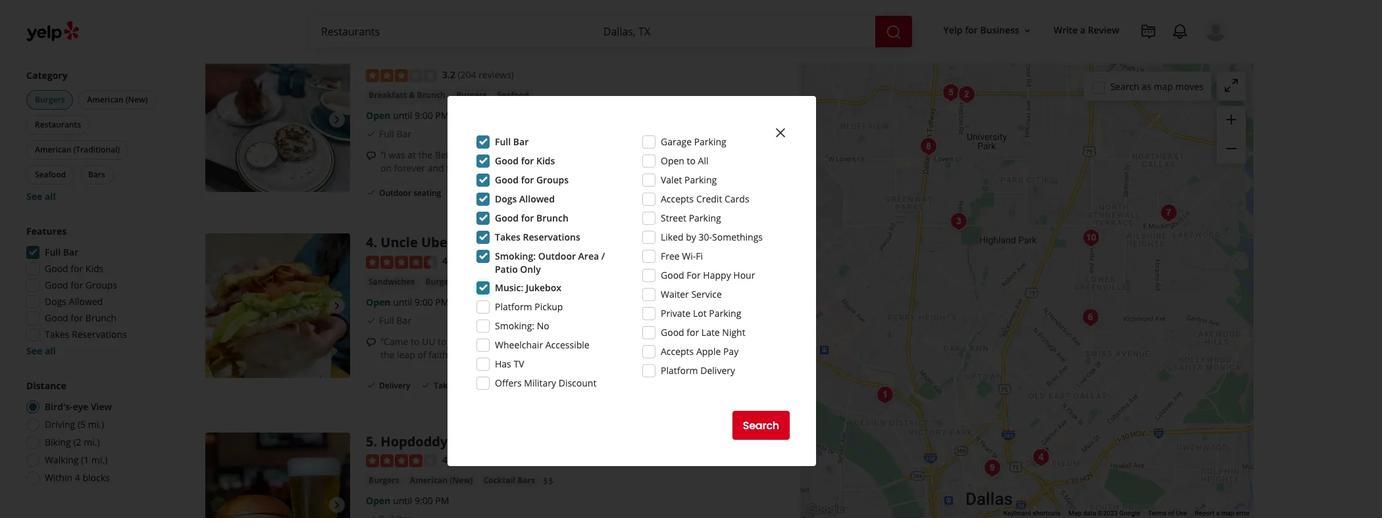 Task type: locate. For each thing, give the bounding box(es) containing it.
search left as
[[1111, 80, 1140, 92]]

1 9:00 from the top
[[415, 109, 433, 122]]

terms
[[1148, 510, 1167, 518]]

2 see from the top
[[26, 345, 42, 357]]

next image for 5 . hopdoddy burger bar
[[329, 498, 345, 513]]

see all button up features
[[26, 190, 56, 203]]

a right the write at the right of page
[[1081, 24, 1086, 37]]

1 vertical spatial were
[[618, 336, 639, 348]]

of inside "came to uu to get my burger on ! the reviews on yelp were very promising and i took the leap of faith . upon walking in ( the discreet door) , you get a bar ,…"
[[418, 349, 426, 361]]

american (new) button
[[79, 90, 156, 110], [407, 475, 476, 488]]

to inside search dialog
[[687, 155, 696, 167]]

16 speech v2 image left "i
[[366, 151, 377, 161]]

3 9:00 from the top
[[415, 495, 433, 508]]

american (new) button down 4.2
[[407, 475, 476, 488]]

parking down 'all'
[[685, 174, 717, 186]]

mi.) right (2
[[84, 436, 100, 449]]

1 open until 9:00 pm from the top
[[366, 109, 449, 122]]

chip's old fashioned hamburgers image
[[915, 133, 942, 160]]

option group
[[22, 380, 163, 489]]

takes inside search dialog
[[495, 231, 521, 244]]

until for sadelle's
[[393, 109, 412, 122]]

16 speech v2 image left "came
[[366, 338, 377, 348]]

of right 'ten'
[[639, 162, 648, 174]]

see all button for features
[[26, 345, 56, 357]]

1 vertical spatial map
[[1222, 510, 1235, 518]]

0 horizontal spatial reservations
[[72, 329, 127, 341]]

full bar up weekend
[[495, 136, 529, 148]]

1 smoking: from the top
[[495, 250, 536, 263]]

3 pm from the top
[[435, 495, 449, 508]]

were
[[599, 162, 620, 174], [618, 336, 639, 348]]

1 see from the top
[[26, 190, 42, 203]]

0 horizontal spatial takes reservations
[[45, 329, 127, 341]]

delivery down leap
[[379, 381, 410, 392]]

1 vertical spatial dogs allowed
[[45, 296, 103, 308]]

american (new) inside group
[[87, 94, 148, 105]]

16 checkmark v2 image for 5 . hopdoddy burger bar
[[366, 515, 377, 519]]

start order link
[[677, 372, 758, 401]]

groups inside search dialog
[[537, 174, 569, 186]]

of left use
[[1169, 510, 1175, 518]]

sadelle's
[[381, 47, 437, 65]]

american (traditional)
[[35, 144, 120, 155]]

0 vertical spatial bars
[[88, 169, 105, 180]]

open until 9:00 pm down the breakfast & brunch button
[[366, 109, 449, 122]]

1 horizontal spatial 4
[[366, 234, 374, 252]]

bars button down 4.4 (1.4k reviews)
[[464, 276, 487, 289]]

2 horizontal spatial american
[[410, 476, 448, 487]]

1 vertical spatial platform
[[661, 365, 698, 377]]

platform down ,…"
[[661, 365, 698, 377]]

outdoor seating
[[379, 1, 441, 12], [379, 188, 441, 199]]

until down the breakfast & brunch button
[[393, 109, 412, 122]]

1 horizontal spatial yelp
[[944, 24, 963, 37]]

3 previous image from the top
[[211, 498, 226, 513]]

1 vertical spatial pm
[[435, 296, 449, 309]]

wi-
[[682, 250, 696, 263]]

seafood down american (traditional) "button"
[[35, 169, 66, 180]]

by
[[686, 231, 696, 244]]

outdoor inside smoking: outdoor area / patio only
[[538, 250, 576, 263]]

open for uncle uber's
[[366, 296, 391, 309]]

driving (5 mi.)
[[45, 419, 104, 431]]

valet
[[661, 174, 682, 186]]

close image
[[773, 125, 789, 141]]

american
[[87, 94, 124, 105], [35, 144, 71, 155], [410, 476, 448, 487]]

1 previous image from the top
[[211, 112, 226, 127]]

i
[[727, 336, 730, 348]]

1 vertical spatial see
[[26, 345, 42, 357]]

cocktail bars link
[[481, 475, 538, 488]]

3.2
[[442, 68, 455, 81]]

4 down walking (1 mi.)
[[75, 472, 80, 485]]

distance
[[26, 380, 66, 392]]

more link up platform delivery
[[689, 349, 713, 361]]

16 checkmark v2 image for 4 . uncle uber's
[[366, 316, 377, 326]]

allowed inside search dialog
[[519, 193, 555, 205]]

0 vertical spatial pm
[[435, 109, 449, 122]]

terms of use link
[[1148, 510, 1187, 518]]

takes up the "patio"
[[495, 231, 521, 244]]

$$ for hopdoddy burger bar
[[543, 476, 554, 488]]

1 slideshow element from the top
[[205, 47, 350, 192]]

an
[[513, 162, 523, 174]]

see for features
[[26, 345, 42, 357]]

of inside "i was at the bellagio this last weekend and ate at sadelles. the line for breakfast went on forever and there was over an hour wait. there were ten of us…"
[[639, 162, 648, 174]]

1 vertical spatial a
[[649, 349, 654, 361]]

see for category
[[26, 190, 42, 203]]

previous image for 5
[[211, 498, 226, 513]]

walking
[[45, 454, 79, 467]]

0 horizontal spatial delivery
[[379, 381, 410, 392]]

9:00 down sandwiches link
[[415, 296, 433, 309]]

1 horizontal spatial groups
[[537, 174, 569, 186]]

0 vertical spatial brunch
[[417, 90, 446, 101]]

1 seating from the top
[[414, 1, 441, 12]]

pm down american (new) link
[[435, 495, 449, 508]]

burgers button down (204
[[454, 89, 490, 102]]

9:00 for hopdoddy
[[415, 495, 433, 508]]

report a map error link
[[1195, 510, 1250, 518]]

good for kids
[[495, 155, 555, 167], [45, 263, 104, 275]]

breakfast & brunch button
[[366, 89, 448, 102]]

outdoor
[[379, 1, 412, 12], [45, 17, 81, 30], [379, 188, 412, 199], [538, 250, 576, 263]]

smoking: up wheelchair
[[495, 320, 535, 332]]

good for brunch inside search dialog
[[495, 212, 569, 225]]

(1.4k right '4.4'
[[458, 255, 478, 268]]

0 horizontal spatial (new)
[[126, 94, 148, 105]]

brunch inside button
[[417, 90, 446, 101]]

. for sadelle's
[[374, 47, 377, 65]]

was down this
[[472, 162, 489, 174]]

apple
[[696, 346, 721, 358]]

smoking:
[[495, 250, 536, 263], [495, 320, 535, 332]]

1 vertical spatial 9:00
[[415, 296, 433, 309]]

see all
[[26, 190, 56, 203], [26, 345, 56, 357]]

1 vertical spatial more link
[[689, 349, 713, 361]]

(
[[527, 349, 529, 361]]

1 horizontal spatial $$
[[543, 476, 554, 488]]

0 horizontal spatial bars button
[[80, 165, 114, 185]]

open for hopdoddy burger bar
[[366, 495, 391, 508]]

1 horizontal spatial allowed
[[519, 193, 555, 205]]

garage parking
[[661, 136, 727, 148]]

2 pm from the top
[[435, 296, 449, 309]]

open until 9:00 pm down american (new) link
[[366, 495, 449, 508]]

slideshow element
[[205, 47, 350, 192], [205, 234, 350, 379], [205, 433, 350, 519]]

american (new) for top american (new) button
[[87, 94, 148, 105]]

to right uu
[[438, 336, 447, 348]]

allowed
[[519, 193, 555, 205], [69, 296, 103, 308]]

1 16 checkmark v2 image from the top
[[366, 1, 377, 11]]

accessible
[[546, 339, 590, 352]]

1 next image from the top
[[329, 112, 345, 127]]

good for lunch
[[45, 34, 112, 46]]

door)
[[585, 349, 608, 361]]

(traditional)
[[73, 144, 120, 155]]

1 vertical spatial outdoor seating
[[379, 188, 441, 199]]

1 vertical spatial reservations
[[72, 329, 127, 341]]

open inside search dialog
[[661, 155, 685, 167]]

business
[[981, 24, 1020, 37]]

!
[[526, 336, 528, 348]]

2 vertical spatial brunch
[[85, 312, 117, 325]]

full bar inside search dialog
[[495, 136, 529, 148]]

1 horizontal spatial good for brunch
[[495, 212, 569, 225]]

takeout for outdoor seating
[[465, 1, 496, 12]]

search
[[1111, 80, 1140, 92], [743, 418, 780, 434]]

a inside 'link'
[[1081, 24, 1086, 37]]

discount
[[559, 377, 597, 390]]

3
[[366, 47, 374, 65]]

were up you
[[618, 336, 639, 348]]

3 16 checkmark v2 image from the top
[[366, 381, 377, 391]]

parking down the accepts credit cards
[[689, 212, 721, 225]]

yelp left business on the right top of page
[[944, 24, 963, 37]]

american (new) for the rightmost american (new) button
[[410, 476, 473, 487]]

takes reservations up distance
[[45, 329, 127, 341]]

zoom out image
[[1224, 141, 1240, 157]]

full inside group
[[45, 246, 61, 259]]

0 vertical spatial smoking:
[[495, 250, 536, 263]]

burgers
[[456, 90, 487, 101], [35, 94, 65, 105], [426, 276, 456, 288], [369, 476, 399, 487]]

projects image
[[1141, 24, 1157, 40]]

burgers down '4.2 star rating' image at the left bottom of page
[[369, 476, 399, 487]]

0 horizontal spatial of
[[418, 349, 426, 361]]

hopdoddy
[[381, 433, 448, 451]]

1 vertical spatial get
[[633, 349, 647, 361]]

2 vertical spatial next image
[[329, 498, 345, 513]]

get down the very
[[633, 349, 647, 361]]

4.4 star rating image
[[366, 256, 437, 269]]

bar up "came
[[397, 315, 412, 327]]

0 vertical spatial a
[[1081, 24, 1086, 37]]

american up the (traditional)
[[87, 94, 124, 105]]

1 see all from the top
[[26, 190, 56, 203]]

to for "came
[[411, 336, 420, 348]]

delivery up start order
[[701, 365, 735, 377]]

smoking: inside smoking: outdoor area / patio only
[[495, 250, 536, 263]]

2 vertical spatial open until 9:00 pm
[[366, 495, 449, 508]]

0 vertical spatial search
[[1111, 80, 1140, 92]]

good for groups down weekend
[[495, 174, 569, 186]]

1 vertical spatial 16 checkmark v2 image
[[366, 188, 377, 198]]

1 vertical spatial of
[[418, 349, 426, 361]]

0 vertical spatial were
[[599, 162, 620, 174]]

the up 'ten'
[[634, 149, 650, 161]]

search for search
[[743, 418, 780, 434]]

2 9:00 from the top
[[415, 296, 433, 309]]

2 horizontal spatial bars
[[518, 476, 535, 487]]

1 horizontal spatial takes
[[495, 231, 521, 244]]

group containing category
[[24, 69, 163, 203]]

3 open until 9:00 pm from the top
[[366, 495, 449, 508]]

a for write
[[1081, 24, 1086, 37]]

seating up sadelle's
[[414, 1, 441, 12]]

yelp
[[944, 24, 963, 37], [597, 336, 616, 348]]

$$ down the "patio"
[[492, 276, 503, 289]]

brunch inside search dialog
[[537, 212, 569, 225]]

until down '4.2 star rating' image at the left bottom of page
[[393, 495, 412, 508]]

american (new) down 4.2
[[410, 476, 473, 487]]

2 horizontal spatial a
[[1216, 510, 1220, 518]]

3 . sadelle's
[[366, 47, 437, 65]]

1 at from the left
[[408, 149, 416, 161]]

9:00 down &
[[415, 109, 433, 122]]

last
[[489, 149, 504, 161]]

2 open until 9:00 pm from the top
[[366, 296, 449, 309]]

outdoor seating
[[45, 17, 115, 30]]

cards
[[725, 193, 750, 205]]

reviews) up the music:
[[481, 255, 516, 268]]

takes reservations up smoking: outdoor area / patio only
[[495, 231, 581, 244]]

seafood button inside group
[[26, 165, 74, 185]]

2 until from the top
[[393, 296, 412, 309]]

delivery down over
[[465, 188, 496, 199]]

report a map error
[[1195, 510, 1250, 518]]

2 vertical spatial and
[[708, 336, 725, 348]]

reservations inside group
[[72, 329, 127, 341]]

smoking: no
[[495, 320, 550, 332]]

at right ate
[[583, 149, 591, 161]]

alamo club image
[[1077, 304, 1104, 331]]

burgers inside group
[[35, 94, 65, 105]]

0 vertical spatial takes
[[495, 231, 521, 244]]

1 vertical spatial 4
[[75, 472, 80, 485]]

burgers link down '4.2 star rating' image at the left bottom of page
[[366, 475, 402, 488]]

the inside "came to uu to get my burger on ! the reviews on yelp were very promising and i took the leap of faith . upon walking in ( the discreet door) , you get a bar ,…"
[[530, 336, 546, 348]]

0 vertical spatial good for kids
[[495, 155, 555, 167]]

reviews) up "cocktail"
[[481, 454, 516, 467]]

0 horizontal spatial kids
[[85, 263, 104, 275]]

0 horizontal spatial allowed
[[69, 296, 103, 308]]

1 horizontal spatial dogs allowed
[[495, 193, 555, 205]]

on down "i
[[381, 162, 392, 174]]

(2
[[73, 436, 81, 449]]

sadelle's image
[[205, 47, 350, 192]]

for
[[687, 269, 701, 282]]

was right "i
[[389, 149, 405, 161]]

for
[[965, 24, 978, 37], [71, 34, 83, 46], [670, 149, 682, 161], [521, 155, 534, 167], [521, 174, 534, 186], [521, 212, 534, 225], [71, 263, 83, 275], [71, 279, 83, 292], [71, 312, 83, 325], [687, 327, 699, 339]]

0 vertical spatial until
[[393, 109, 412, 122]]

1 pm from the top
[[435, 109, 449, 122]]

seafood button down 3.2 (204 reviews)
[[495, 89, 532, 102]]

1 horizontal spatial search
[[1111, 80, 1140, 92]]

2 see all from the top
[[26, 345, 56, 357]]

full down features
[[45, 246, 61, 259]]

1 vertical spatial slideshow element
[[205, 234, 350, 379]]

more left 'all'
[[673, 162, 697, 174]]

user actions element
[[933, 16, 1246, 97]]

and left i
[[708, 336, 725, 348]]

burgers down (204
[[456, 90, 487, 101]]

you
[[615, 349, 631, 361]]

service
[[692, 288, 722, 301]]

within
[[45, 472, 73, 485]]

2 vertical spatial pm
[[435, 495, 449, 508]]

2 accepts from the top
[[661, 346, 694, 358]]

valet parking
[[661, 174, 717, 186]]

open until 9:00 pm for hopdoddy
[[366, 495, 449, 508]]

1 (1.4k from the top
[[458, 255, 478, 268]]

9:00 down american (new) link
[[415, 495, 433, 508]]

until for uncle
[[393, 296, 412, 309]]

the
[[419, 149, 433, 161], [381, 349, 395, 361], [532, 349, 546, 361]]

breakfast & brunch link
[[366, 89, 448, 102]]

1 vertical spatial smoking:
[[495, 320, 535, 332]]

parking for street parking
[[689, 212, 721, 225]]

1 vertical spatial seafood
[[35, 169, 66, 180]]

1 horizontal spatial map
[[1222, 510, 1235, 518]]

accepts up street
[[661, 193, 694, 205]]

expand map image
[[1224, 78, 1240, 93]]

map
[[1069, 510, 1082, 518]]

on left ! at bottom
[[512, 336, 523, 348]]

liked
[[661, 231, 684, 244]]

mi.)
[[88, 419, 104, 431], [84, 436, 100, 449], [91, 454, 108, 467]]

(new)
[[126, 94, 148, 105], [450, 476, 473, 487]]

burgers link down (204
[[454, 89, 490, 102]]

1 until from the top
[[393, 109, 412, 122]]

previous image
[[211, 112, 226, 127], [211, 299, 226, 314], [211, 498, 226, 513]]

the right (
[[532, 349, 546, 361]]

1 horizontal spatial american (new)
[[410, 476, 473, 487]]

see all for category
[[26, 190, 56, 203]]

street parking
[[661, 212, 721, 225]]

0 vertical spatial of
[[639, 162, 648, 174]]

full inside search dialog
[[495, 136, 511, 148]]

2 vertical spatial delivery
[[379, 381, 410, 392]]

of down uu
[[418, 349, 426, 361]]

0 vertical spatial 16 speech v2 image
[[366, 151, 377, 161]]

lot
[[693, 307, 707, 320]]

1 vertical spatial more
[[689, 349, 713, 361]]

1 vertical spatial 16 speech v2 image
[[366, 338, 377, 348]]

pm for hopdoddy
[[435, 495, 449, 508]]

late
[[702, 327, 720, 339]]

delivery inside search dialog
[[701, 365, 735, 377]]

1 vertical spatial search
[[743, 418, 780, 434]]

2 smoking: from the top
[[495, 320, 535, 332]]

see up distance
[[26, 345, 42, 357]]

1 vertical spatial allowed
[[69, 296, 103, 308]]

tv
[[514, 358, 524, 371]]

. for uncle
[[374, 234, 377, 252]]

burgers for burgers button below (204
[[456, 90, 487, 101]]

burgers down "category"
[[35, 94, 65, 105]]

1 vertical spatial kids
[[85, 263, 104, 275]]

9:00 for sadelle's
[[415, 109, 433, 122]]

0 vertical spatial reviews)
[[479, 68, 514, 81]]

american down 4.2
[[410, 476, 448, 487]]

2 outdoor seating from the top
[[379, 188, 441, 199]]

2 seating from the top
[[414, 188, 441, 199]]

parking for garage parking
[[694, 136, 727, 148]]

3 until from the top
[[393, 495, 412, 508]]

2 previous image from the top
[[211, 299, 226, 314]]

bars down 4.4 (1.4k reviews)
[[467, 276, 484, 288]]

r+d kitchen image
[[954, 81, 980, 108]]

full bar up "came
[[379, 315, 412, 327]]

3 next image from the top
[[329, 498, 345, 513]]

music: jukebox
[[495, 282, 562, 294]]

parking up breakfast
[[694, 136, 727, 148]]

0 vertical spatial previous image
[[211, 112, 226, 127]]

see all up features
[[26, 190, 56, 203]]

bar up weekend
[[513, 136, 529, 148]]

0 horizontal spatial the
[[381, 349, 395, 361]]

2 slideshow element from the top
[[205, 234, 350, 379]]

0 vertical spatial platform
[[495, 301, 532, 313]]

next image for 4 . uncle uber's
[[329, 299, 345, 314]]

open up valet
[[661, 155, 685, 167]]

1 vertical spatial delivery
[[701, 365, 735, 377]]

driving
[[45, 419, 75, 431]]

burgers for burgers button underneath '4.2 star rating' image at the left bottom of page
[[369, 476, 399, 487]]

. up 3.2 star rating image
[[374, 47, 377, 65]]

next image
[[329, 112, 345, 127], [329, 299, 345, 314], [329, 498, 345, 513]]

0 vertical spatial seafood button
[[495, 89, 532, 102]]

1 accepts from the top
[[661, 193, 694, 205]]

for inside "i was at the bellagio this last weekend and ate at sadelles. the line for breakfast went on forever and there was over an hour wait. there were ten of us…"
[[670, 149, 682, 161]]

1 all from the top
[[45, 190, 56, 203]]

restaurants button
[[26, 115, 90, 135]]

and down bellagio
[[428, 162, 444, 174]]

seafood inside seafood link
[[497, 90, 529, 101]]

full bar down features
[[45, 246, 78, 259]]

more for 4 . uncle uber's
[[689, 349, 713, 361]]

search for search as map moves
[[1111, 80, 1140, 92]]

on
[[381, 162, 392, 174], [512, 336, 523, 348], [584, 336, 595, 348]]

search inside button
[[743, 418, 780, 434]]

2 vertical spatial burgers link
[[366, 475, 402, 488]]

0 vertical spatial good for brunch
[[495, 212, 569, 225]]

the up forever
[[419, 149, 433, 161]]

groups inside group
[[85, 279, 117, 292]]

1 16 speech v2 image from the top
[[366, 151, 377, 161]]

2 vertical spatial 9:00
[[415, 495, 433, 508]]

0 horizontal spatial to
[[411, 336, 420, 348]]

dogs inside search dialog
[[495, 193, 517, 205]]

takeout for delivery
[[434, 381, 465, 392]]

$$ right "cocktail bars" link
[[543, 476, 554, 488]]

2 see all button from the top
[[26, 345, 56, 357]]

all for category
[[45, 190, 56, 203]]

1 horizontal spatial the
[[634, 149, 650, 161]]

. right faith
[[451, 349, 453, 361]]

outdoor down forever
[[379, 188, 412, 199]]

group
[[24, 69, 163, 203], [1217, 106, 1246, 164], [22, 225, 163, 358]]

3 slideshow element from the top
[[205, 433, 350, 519]]

credit
[[696, 193, 722, 205]]

2 16 speech v2 image from the top
[[366, 338, 377, 348]]

reviews) for 4 . uncle uber's
[[481, 255, 516, 268]]

16 checkmark v2 image
[[452, 1, 462, 11], [366, 129, 377, 139], [366, 316, 377, 326], [421, 381, 431, 391], [366, 515, 377, 519]]

1 vertical spatial accepts
[[661, 346, 694, 358]]

0 horizontal spatial good for brunch
[[45, 312, 117, 325]]

2 horizontal spatial brunch
[[537, 212, 569, 225]]

pm down the breakfast & brunch button
[[435, 109, 449, 122]]

the down "came
[[381, 349, 395, 361]]

get left the my at the bottom left of page
[[449, 336, 463, 348]]

groups
[[537, 174, 569, 186], [85, 279, 117, 292]]

until down sandwiches link
[[393, 296, 412, 309]]

0 vertical spatial takeout
[[465, 1, 496, 12]]

0 vertical spatial accepts
[[661, 193, 694, 205]]

1 vertical spatial (new)
[[450, 476, 473, 487]]

see
[[26, 190, 42, 203], [26, 345, 42, 357]]

1 horizontal spatial seafood button
[[495, 89, 532, 102]]

2 (1.4k from the top
[[458, 454, 478, 467]]

smoking: up the "patio"
[[495, 250, 536, 263]]

2 horizontal spatial to
[[687, 155, 696, 167]]

2 vertical spatial american
[[410, 476, 448, 487]]

platform for platform pickup
[[495, 301, 532, 313]]

get
[[449, 336, 463, 348], [633, 349, 647, 361]]

full up last
[[495, 136, 511, 148]]

2 next image from the top
[[329, 299, 345, 314]]

bar down features
[[63, 246, 78, 259]]

4 left uncle
[[366, 234, 374, 252]]

1 see all button from the top
[[26, 190, 56, 203]]

dogs allowed inside group
[[45, 296, 103, 308]]

bar inside group
[[63, 246, 78, 259]]

map region
[[765, 29, 1270, 519]]

0 horizontal spatial groups
[[85, 279, 117, 292]]

16 speech v2 image for 3
[[366, 151, 377, 161]]

1 horizontal spatial reservations
[[523, 231, 581, 244]]

keyboard
[[1004, 510, 1031, 518]]

open until 9:00 pm down sandwiches link
[[366, 296, 449, 309]]

0 horizontal spatial dogs allowed
[[45, 296, 103, 308]]

use
[[1176, 510, 1187, 518]]

None search field
[[311, 16, 915, 47]]

16 speech v2 image
[[366, 151, 377, 161], [366, 338, 377, 348]]

(1.4k for uber's
[[458, 255, 478, 268]]

0 vertical spatial slideshow element
[[205, 47, 350, 192]]

1 horizontal spatial kids
[[537, 155, 555, 167]]

16 checkmark v2 image
[[366, 1, 377, 11], [366, 188, 377, 198], [366, 381, 377, 391]]

platform down the music:
[[495, 301, 532, 313]]

takes up distance
[[45, 329, 69, 341]]

see all button up distance
[[26, 345, 56, 357]]

good for groups inside search dialog
[[495, 174, 569, 186]]

has
[[495, 358, 511, 371]]

good for groups
[[495, 174, 569, 186], [45, 279, 117, 292]]

outdoor seating up sadelle's
[[379, 1, 441, 12]]

0 vertical spatial map
[[1154, 80, 1173, 92]]

1 vertical spatial american (new)
[[410, 476, 473, 487]]

full up "i
[[379, 128, 394, 140]]

1 vertical spatial reviews)
[[481, 255, 516, 268]]

very
[[642, 336, 660, 348]]

hopdoddy burger bar image
[[938, 79, 964, 106]]

takes reservations inside search dialog
[[495, 231, 581, 244]]

1 horizontal spatial dogs
[[495, 193, 517, 205]]

1 vertical spatial all
[[45, 345, 56, 357]]

0 vertical spatial see all button
[[26, 190, 56, 203]]

2 all from the top
[[45, 345, 56, 357]]

a right report
[[1216, 510, 1220, 518]]

seating
[[414, 1, 441, 12], [414, 188, 441, 199]]

1 horizontal spatial seafood
[[497, 90, 529, 101]]

map for moves
[[1154, 80, 1173, 92]]



Task type: describe. For each thing, give the bounding box(es) containing it.
notifications image
[[1173, 24, 1188, 40]]

2 16 checkmark v2 image from the top
[[366, 188, 377, 198]]

waiter service
[[661, 288, 722, 301]]

seafood link
[[495, 89, 532, 102]]

1 vertical spatial bars
[[467, 276, 484, 288]]

uncle uber's link
[[381, 234, 463, 252]]

burgers button down '4.2 star rating' image at the left bottom of page
[[366, 475, 402, 488]]

0 vertical spatial get
[[449, 336, 463, 348]]

a inside "came to uu to get my burger on ! the reviews on yelp were very promising and i took the leap of faith . upon walking in ( the discreet door) , you get a bar ,…"
[[649, 349, 654, 361]]

bars inside group
[[88, 169, 105, 180]]

ten
[[622, 162, 637, 174]]

seating
[[84, 17, 115, 30]]

write a review link
[[1049, 19, 1125, 42]]

report
[[1195, 510, 1215, 518]]

2 horizontal spatial on
[[584, 336, 595, 348]]

5 . hopdoddy burger bar
[[366, 433, 522, 451]]

yelp inside button
[[944, 24, 963, 37]]

(1.4k for burger
[[458, 454, 478, 467]]

0 vertical spatial delivery
[[465, 188, 496, 199]]

yelp for business button
[[939, 19, 1038, 42]]

bar up forever
[[397, 128, 412, 140]]

smoking: outdoor area / patio only
[[495, 250, 605, 276]]

us…"
[[650, 162, 671, 174]]

life's good bar & grill image
[[1078, 225, 1104, 251]]

search image
[[886, 24, 902, 40]]

pm for uncle
[[435, 296, 449, 309]]

liked by 30-somethings
[[661, 231, 763, 244]]

forever
[[394, 162, 425, 174]]

"came to uu to get my burger on ! the reviews on yelp were very promising and i took the leap of faith . upon walking in ( the discreet door) , you get a bar ,…"
[[381, 336, 751, 361]]

. for hopdoddy
[[374, 433, 377, 451]]

mi.) for walking (1 mi.)
[[91, 454, 108, 467]]

map for error
[[1222, 510, 1235, 518]]

mi.) for biking (2 mi.)
[[84, 436, 100, 449]]

1 outdoor seating from the top
[[379, 1, 441, 12]]

burgers button down '4.4'
[[423, 276, 459, 289]]

next image for 3 . sadelle's
[[329, 112, 345, 127]]

good for groups inside group
[[45, 279, 117, 292]]

discreet
[[548, 349, 582, 361]]

garage
[[661, 136, 692, 148]]

were inside "i was at the bellagio this last weekend and ate at sadelles. the line for breakfast went on forever and there was over an hour wait. there were ten of us…"
[[599, 162, 620, 174]]

outdoor up good for lunch
[[45, 17, 81, 30]]

uu
[[422, 336, 435, 348]]

the crafty irishman image
[[979, 455, 1006, 482]]

1 vertical spatial and
[[428, 162, 444, 174]]

yelp for business
[[944, 24, 1020, 37]]

burgers for burgers button below '4.4'
[[426, 276, 456, 288]]

hopdoddy burger bar link
[[381, 433, 522, 451]]

hopdoddy burger bar image
[[205, 433, 350, 519]]

4.4
[[442, 255, 455, 268]]

keyboard shortcuts button
[[1004, 510, 1061, 519]]

full bar up "i
[[379, 128, 412, 140]]

zoom in image
[[1224, 112, 1240, 128]]

restaurants
[[35, 119, 81, 130]]

good for kids inside group
[[45, 263, 104, 275]]

walking
[[481, 349, 514, 361]]

bar
[[657, 349, 671, 361]]

upon
[[455, 349, 479, 361]]

bar up 4.2 (1.4k reviews)
[[499, 433, 522, 451]]

4 inside option group
[[75, 472, 80, 485]]

accepts apple pay
[[661, 346, 739, 358]]

1 horizontal spatial bars button
[[464, 276, 487, 289]]

1 vertical spatial takeout
[[520, 188, 551, 199]]

leap
[[397, 349, 415, 361]]

bars button inside group
[[80, 165, 114, 185]]

2 vertical spatial of
[[1169, 510, 1175, 518]]

burgers button down "category"
[[26, 90, 73, 110]]

&
[[409, 90, 415, 101]]

american inside "button"
[[35, 144, 71, 155]]

somethings
[[712, 231, 763, 244]]

were inside "came to uu to get my burger on ! the reviews on yelp were very promising and i took the leap of faith . upon walking in ( the discreet door) , you get a bar ,…"
[[618, 336, 639, 348]]

my
[[465, 336, 478, 348]]

(new) inside american (new) link
[[450, 476, 473, 487]]

has tv
[[495, 358, 524, 371]]

1 horizontal spatial american
[[87, 94, 124, 105]]

1 horizontal spatial to
[[438, 336, 447, 348]]

no
[[537, 320, 550, 332]]

sadelle's link
[[381, 47, 437, 65]]

3.2 star rating image
[[366, 69, 437, 82]]

16 checkmark v2 image for 3 . sadelle's
[[366, 129, 377, 139]]

search button
[[733, 411, 790, 440]]

error
[[1236, 510, 1250, 518]]

burgers link for breakfast & brunch
[[454, 89, 490, 102]]

yelp inside "came to uu to get my burger on ! the reviews on yelp were very promising and i took the leap of faith . upon walking in ( the discreet door) , you get a bar ,…"
[[597, 336, 616, 348]]

2 horizontal spatial the
[[532, 349, 546, 361]]

good for kids inside search dialog
[[495, 155, 555, 167]]

order
[[717, 379, 746, 394]]

smoking: for smoking: outdoor area / patio only
[[495, 250, 536, 263]]

bellagio
[[435, 149, 469, 161]]

more link for 3 . sadelle's
[[673, 162, 697, 174]]

1 horizontal spatial was
[[472, 162, 489, 174]]

platform delivery
[[661, 365, 735, 377]]

pay
[[723, 346, 739, 358]]

map data ©2023 google
[[1069, 510, 1141, 518]]

slideshow element for 3
[[205, 47, 350, 192]]

wheelchair accessible
[[495, 339, 590, 352]]

option group containing distance
[[22, 380, 163, 489]]

the inside "i was at the bellagio this last weekend and ate at sadelles. the line for breakfast went on forever and there was over an hour wait. there were ten of us…"
[[419, 149, 433, 161]]

features
[[26, 225, 67, 238]]

open until 9:00 pm for sadelle's
[[366, 109, 449, 122]]

/
[[602, 250, 605, 263]]

slideshow element for 4
[[205, 234, 350, 379]]

in
[[516, 349, 524, 361]]

happy
[[703, 269, 731, 282]]

group containing features
[[22, 225, 163, 358]]

parking up night
[[709, 307, 742, 320]]

bars inside button
[[518, 476, 535, 487]]

9:00 for uncle
[[415, 296, 433, 309]]

0 horizontal spatial was
[[389, 149, 405, 161]]

4.2 star rating image
[[366, 455, 437, 468]]

sandwiches button
[[366, 276, 418, 289]]

0 horizontal spatial brunch
[[85, 312, 117, 325]]

(204
[[458, 68, 476, 81]]

1 horizontal spatial on
[[512, 336, 523, 348]]

3.2 (204 reviews)
[[442, 68, 514, 81]]

there
[[571, 162, 596, 174]]

kids inside search dialog
[[537, 155, 555, 167]]

until for hopdoddy
[[393, 495, 412, 508]]

uncle uber's image
[[1028, 445, 1054, 471]]

accepts for accepts credit cards
[[661, 193, 694, 205]]

16 chevron down v2 image
[[1022, 25, 1033, 36]]

previous image for 3
[[211, 112, 226, 127]]

seafood inside group
[[35, 169, 66, 180]]

see all button for category
[[26, 190, 56, 203]]

for inside button
[[965, 24, 978, 37]]

16 speech v2 image for 4
[[366, 338, 377, 348]]

ate
[[567, 149, 580, 161]]

"came
[[381, 336, 408, 348]]

$$ for uncle uber's
[[492, 276, 503, 289]]

4.4 (1.4k reviews)
[[442, 255, 516, 268]]

full up "came
[[379, 315, 394, 327]]

pm for sadelle's
[[435, 109, 449, 122]]

sadelles.
[[594, 149, 631, 161]]

a for report
[[1216, 510, 1220, 518]]

and inside "came to uu to get my burger on ! the reviews on yelp were very promising and i took the leap of faith . upon walking in ( the discreet door) , you get a bar ,…"
[[708, 336, 725, 348]]

reviews) for 3 . sadelle's
[[479, 68, 514, 81]]

1 horizontal spatial american (new) button
[[407, 475, 476, 488]]

previous image for 4
[[211, 299, 226, 314]]

search dialog
[[0, 0, 1383, 519]]

bar inside search dialog
[[513, 136, 529, 148]]

to for open
[[687, 155, 696, 167]]

uncle uber's image
[[205, 234, 350, 379]]

. inside "came to uu to get my burger on ! the reviews on yelp were very promising and i took the leap of faith . upon walking in ( the discreet door) , you get a bar ,…"
[[451, 349, 453, 361]]

dogs allowed inside search dialog
[[495, 193, 555, 205]]

burgers for burgers button below "category"
[[35, 94, 65, 105]]

as
[[1142, 80, 1152, 92]]

this
[[471, 149, 487, 161]]

ellum
[[539, 276, 563, 289]]

kids inside group
[[85, 263, 104, 275]]

0 vertical spatial and
[[548, 149, 565, 161]]

all for features
[[45, 345, 56, 357]]

platform for platform delivery
[[661, 365, 698, 377]]

dogs inside group
[[45, 296, 67, 308]]

slideshow element for 5
[[205, 433, 350, 519]]

american (traditional) button
[[26, 140, 128, 160]]

went
[[728, 149, 749, 161]]

sandwiches link
[[366, 276, 418, 289]]

0 vertical spatial american (new) button
[[79, 90, 156, 110]]

offers military discount
[[495, 377, 597, 390]]

category
[[26, 69, 68, 82]]

military
[[524, 377, 556, 390]]

see all for features
[[26, 345, 56, 357]]

4.2 (1.4k reviews)
[[442, 454, 516, 467]]

parking for valet parking
[[685, 174, 717, 186]]

the inside "i was at the bellagio this last weekend and ate at sadelles. the line for breakfast went on forever and there was over an hour wait. there were ten of us…"
[[634, 149, 650, 161]]

30-
[[699, 231, 712, 244]]

reservations inside search dialog
[[523, 231, 581, 244]]

pickup
[[535, 301, 563, 313]]

takes reservations inside group
[[45, 329, 127, 341]]

write
[[1054, 24, 1078, 37]]

on inside "i was at the bellagio this last weekend and ate at sadelles. the line for breakfast went on forever and there was over an hour wait. there were ten of us…"
[[381, 162, 392, 174]]

mi.) for driving (5 mi.)
[[88, 419, 104, 431]]

full bar inside group
[[45, 246, 78, 259]]

reviews) for 5 . hopdoddy burger bar
[[481, 454, 516, 467]]

bars link
[[464, 276, 487, 289]]

sadelle's image
[[946, 208, 972, 235]]

sandwiches
[[369, 276, 415, 288]]

0 vertical spatial (new)
[[126, 94, 148, 105]]

hillside tavern image
[[1156, 200, 1182, 226]]

wheelchair
[[495, 339, 543, 352]]

outdoor up 3 . sadelle's
[[379, 1, 412, 12]]

google
[[1120, 510, 1141, 518]]

hour
[[734, 269, 755, 282]]

open until 9:00 pm for uncle
[[366, 296, 449, 309]]

good for late night
[[661, 327, 746, 339]]

reviews
[[549, 336, 581, 348]]

bird's-
[[45, 401, 73, 413]]

american (new) link
[[407, 475, 476, 488]]

burgers link for sandwiches
[[423, 276, 459, 289]]

0 horizontal spatial takes
[[45, 329, 69, 341]]

open for sadelle's
[[366, 109, 391, 122]]

walking (1 mi.)
[[45, 454, 108, 467]]

start
[[689, 379, 714, 394]]

more link for 4 . uncle uber's
[[689, 349, 713, 361]]

accepts for accepts apple pay
[[661, 346, 694, 358]]

line
[[652, 149, 668, 161]]

2 at from the left
[[583, 149, 591, 161]]

smoking: for smoking: no
[[495, 320, 535, 332]]

more for 3 . sadelle's
[[673, 162, 697, 174]]

0 vertical spatial 4
[[366, 234, 374, 252]]

rodeo goat image
[[872, 382, 898, 409]]

google image
[[804, 502, 847, 519]]

good for brunch inside group
[[45, 312, 117, 325]]



Task type: vqa. For each thing, say whether or not it's contained in the screenshot.
the to in the Ready to manage your next home project? Ask for quotes. Get responses. All your project details are here.
no



